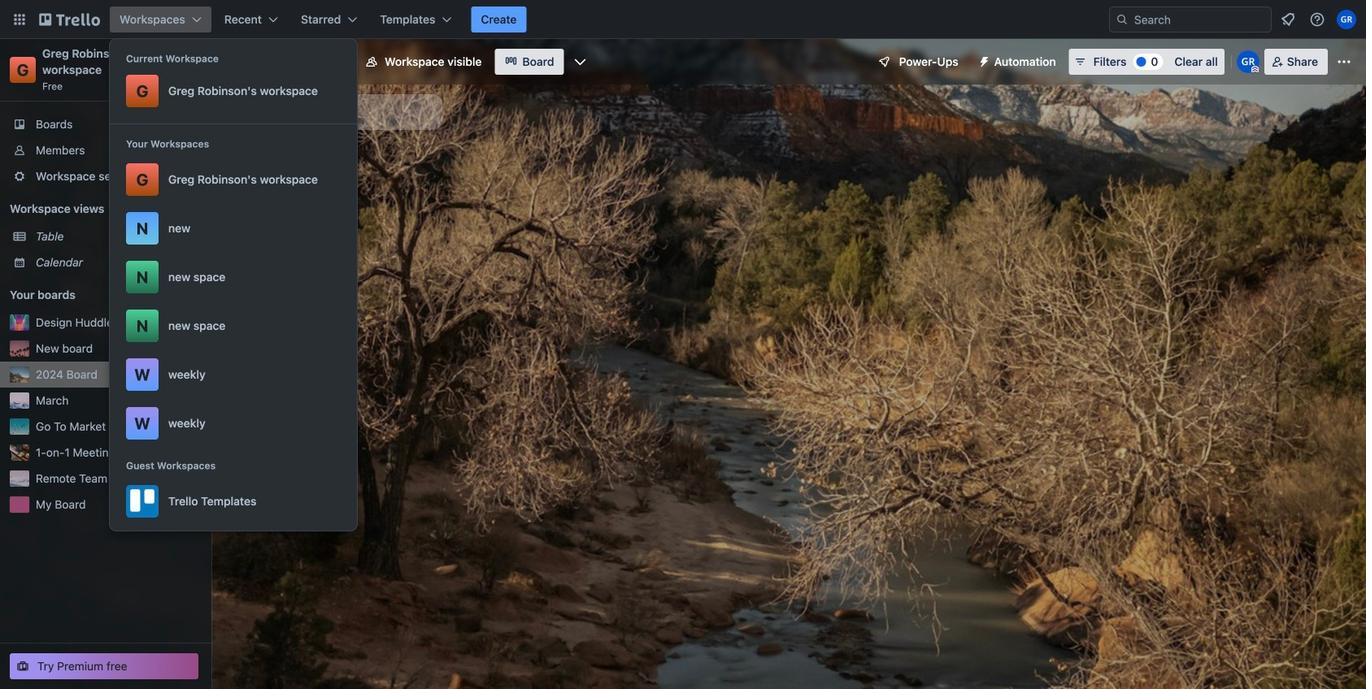 Task type: describe. For each thing, give the bounding box(es) containing it.
show menu image
[[1336, 54, 1352, 70]]

0 horizontal spatial greg robinson (gregrobinson96) image
[[1237, 50, 1259, 73]]

logo for trello templates workspace image
[[126, 485, 159, 518]]

0 vertical spatial greg robinson (gregrobinson96) image
[[1337, 10, 1356, 29]]



Task type: locate. For each thing, give the bounding box(es) containing it.
your boards with 8 items element
[[10, 285, 164, 305]]

primary element
[[0, 0, 1366, 39]]

open information menu image
[[1309, 11, 1325, 28]]

greg robinson (gregrobinson96) image down search field
[[1237, 50, 1259, 73]]

1 vertical spatial greg robinson (gregrobinson96) image
[[1237, 50, 1259, 73]]

this member is an admin of this board. image
[[1251, 66, 1259, 73]]

starred icon image
[[189, 316, 202, 329]]

0 notifications image
[[1278, 10, 1298, 29]]

back to home image
[[39, 7, 100, 33]]

1 horizontal spatial greg robinson (gregrobinson96) image
[[1337, 10, 1356, 29]]

Search field
[[1129, 8, 1271, 31]]

customize views image
[[572, 54, 588, 70]]

search image
[[1116, 13, 1129, 26]]

greg robinson (gregrobinson96) image
[[1337, 10, 1356, 29], [1237, 50, 1259, 73]]

sm image
[[971, 49, 994, 72]]

greg robinson (gregrobinson96) image right open information menu image
[[1337, 10, 1356, 29]]



Task type: vqa. For each thing, say whether or not it's contained in the screenshot.
leftmost COLOR: RED, TITLE: "UNSHIPPABLE!" "element"
no



